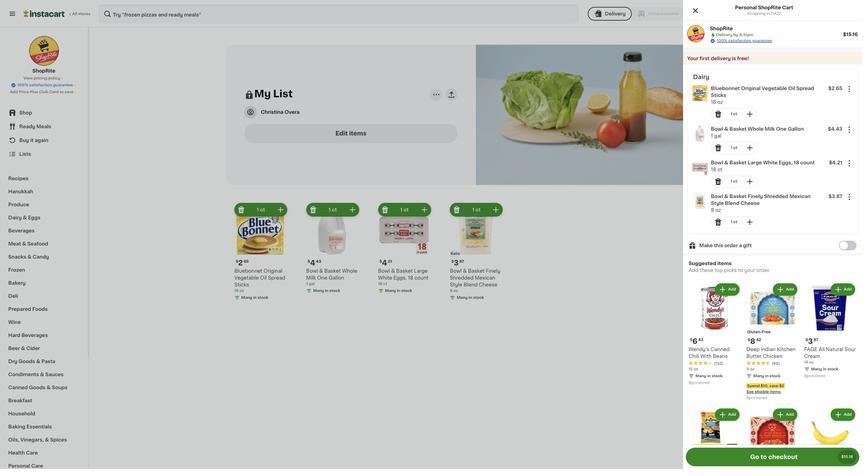 Task type: vqa. For each thing, say whether or not it's contained in the screenshot.
Prepared Foods
yes



Task type: describe. For each thing, give the bounding box(es) containing it.
see
[[747, 390, 754, 394]]

fage
[[804, 347, 818, 352]]

product group containing bowl & basket whole milk one gallon
[[688, 123, 858, 157]]

1 for increment quantity of bowl & basket large white eggs, 18 count icon
[[401, 208, 403, 212]]

buy
[[19, 138, 29, 143]]

1 ct for increment quantity of bowl & basket finely shredded mexican style blend cheese image at top
[[731, 220, 737, 224]]

personal care link
[[4, 460, 84, 470]]

$ 6 43
[[690, 338, 704, 345]]

dairy for dairy
[[693, 74, 710, 80]]

this
[[714, 243, 723, 248]]

0 horizontal spatial gallon
[[329, 276, 344, 281]]

oils,
[[8, 438, 19, 443]]

buy it again link
[[4, 134, 84, 147]]

$ 2 65
[[236, 260, 249, 267]]

3 for fage
[[808, 338, 813, 345]]

beer
[[8, 346, 20, 351]]

product group containing 6
[[689, 282, 741, 387]]

bakery link
[[4, 277, 84, 290]]

beer & cider
[[8, 346, 40, 351]]

delivery for delivery
[[605, 11, 626, 16]]

oils, vinegars, & spices link
[[4, 434, 84, 447]]

100% satisfaction guarantee button
[[11, 81, 77, 88]]

produce link
[[4, 198, 84, 211]]

dry goods & pasta
[[8, 359, 55, 364]]

42
[[756, 338, 761, 342]]

bowl down keto
[[450, 269, 462, 274]]

delivery by 8:22pm
[[766, 11, 818, 16]]

0 horizontal spatial mexican
[[475, 276, 495, 281]]

$ 4 43
[[308, 260, 321, 267]]

$10,
[[761, 384, 769, 388]]

service type group
[[588, 7, 684, 21]]

shoprite inside personal shoprite cart shopping in 11422
[[758, 5, 781, 10]]

add price plus club card to save link
[[10, 89, 78, 95]]

$ for bowl & basket whole milk one gallon
[[308, 260, 310, 264]]

sponsored badge image for 6
[[689, 381, 710, 385]]

to inside suggested items add these top picks to your order
[[738, 268, 743, 273]]

1 horizontal spatial mexican
[[790, 194, 811, 199]]

delivery for delivery by 8:22pm
[[766, 11, 788, 16]]

product group containing bowl & basket large white eggs, 18 count
[[688, 157, 858, 190]]

0 horizontal spatial save
[[65, 90, 74, 94]]

care for health care
[[26, 451, 38, 456]]

1 vertical spatial count
[[415, 276, 429, 281]]

again
[[35, 138, 48, 143]]

0 horizontal spatial blend
[[464, 283, 478, 287]]

blend inside product group
[[725, 201, 740, 206]]

soups
[[52, 386, 67, 390]]

prepared
[[8, 307, 31, 312]]

stock for mexican
[[473, 296, 484, 300]]

1 vertical spatial beverages
[[22, 333, 48, 338]]

many for 18
[[385, 289, 396, 293]]

1 vertical spatial one
[[317, 276, 328, 281]]

your
[[687, 56, 699, 61]]

snacks & candy
[[8, 255, 49, 260]]

1 vertical spatial canned
[[8, 386, 28, 390]]

8:31pm
[[739, 33, 754, 37]]

stock for eggs,
[[401, 289, 412, 293]]

100% satisfaction guarantee inside button
[[18, 83, 73, 87]]

1 vertical spatial shredded
[[450, 276, 474, 281]]

health
[[8, 451, 25, 456]]

8 inside product group
[[751, 338, 756, 345]]

snacks & candy link
[[4, 251, 84, 264]]

prepared foods
[[8, 307, 48, 312]]

0 horizontal spatial white
[[378, 276, 392, 281]]

3 for bowl
[[454, 260, 459, 267]]

1 vertical spatial bowl & basket finely shredded mexican style blend cheese 8 oz
[[450, 269, 500, 293]]

2 vertical spatial to
[[761, 455, 767, 460]]

0 horizontal spatial gal
[[309, 282, 315, 286]]

123 235th street
[[703, 11, 747, 16]]

0 horizontal spatial sticks
[[234, 283, 249, 287]]

white inside product group
[[763, 160, 778, 165]]

16 inside product group
[[711, 100, 716, 105]]

remove bowl & basket whole milk one gallon image for left increment quantity of bowl & basket whole milk one gallon image
[[309, 206, 317, 214]]

gallon inside product group
[[788, 127, 804, 131]]

your first delivery is free!
[[687, 56, 749, 61]]

gift
[[743, 243, 752, 248]]

deli
[[8, 294, 18, 299]]

16 inside fage all natural sour cream 16 oz
[[804, 361, 809, 365]]

meat & seafood
[[8, 242, 48, 246]]

15 oz
[[689, 368, 698, 371]]

dry goods & pasta link
[[4, 355, 84, 368]]

bowl down $ 4 21
[[378, 269, 390, 274]]

0 horizontal spatial to
[[60, 90, 64, 94]]

1 vertical spatial vegetable
[[234, 276, 259, 281]]

street
[[730, 11, 747, 16]]

large inside product group
[[748, 160, 762, 165]]

policy
[[48, 76, 60, 80]]

cheese inside product group
[[741, 201, 760, 206]]

increment quantity of bluebonnet original vegetable oil spread sticks image
[[746, 110, 754, 118]]

snacks
[[8, 255, 26, 260]]

1 vertical spatial bowl & basket whole milk one gallon 1 gal
[[306, 269, 357, 286]]

1 ct for left increment quantity of bowl & basket whole milk one gallon image
[[329, 208, 337, 212]]

these
[[700, 268, 714, 273]]

oil inside product group
[[260, 276, 267, 281]]

123
[[703, 11, 712, 16]]

dry
[[8, 359, 17, 364]]

remove bowl & basket large white eggs, 18 count image
[[381, 206, 389, 214]]

1 vertical spatial style
[[450, 283, 463, 287]]

8:22pm
[[797, 11, 818, 16]]

bowl & basket large white eggs, 18 count image
[[692, 159, 708, 176]]

many for 16
[[241, 296, 252, 300]]

a
[[739, 243, 742, 248]]

eggs, inside product group
[[779, 160, 793, 165]]

87 for bowl
[[459, 260, 464, 264]]

plus
[[30, 90, 38, 94]]

many in stock for style
[[457, 296, 484, 300]]

remove bluebonnet original vegetable oil spread sticks image for increment quantity of bluebonnet original vegetable oil spread sticks image
[[237, 206, 245, 214]]

goods for canned
[[29, 386, 45, 390]]

1 vertical spatial spread
[[268, 276, 285, 281]]

add price plus club card to save
[[10, 90, 74, 94]]

lists link
[[4, 147, 84, 161]]

items for suggested
[[718, 261, 732, 266]]

ct for increment quantity of bowl & basket large white eggs, 18 count image
[[733, 180, 737, 183]]

shop link
[[4, 106, 84, 120]]

all inside all stores link
[[72, 12, 77, 16]]

2
[[238, 260, 243, 267]]

free
[[762, 330, 771, 334]]

view pricing policy link
[[23, 76, 64, 81]]

satisfaction inside 100% satisfaction guarantee link
[[728, 39, 751, 43]]

bowl & basket whole milk one gallon image
[[692, 126, 708, 142]]

$ for bowl & basket large white eggs, 18 count
[[380, 260, 382, 264]]

ct for left increment quantity of bowl & basket whole milk one gallon image
[[332, 208, 337, 212]]

condiments & sauces link
[[4, 368, 84, 381]]

produce
[[8, 202, 29, 207]]

with
[[701, 354, 712, 359]]

many in stock for oz
[[811, 368, 838, 371]]

bowl right bowl & basket large white eggs, 18 count icon on the right of the page
[[711, 160, 723, 165]]

1 horizontal spatial sponsored badge image
[[747, 396, 767, 400]]

0 horizontal spatial large
[[414, 269, 428, 274]]

0 vertical spatial guarantee
[[752, 39, 772, 43]]

hard
[[8, 333, 20, 338]]

1 horizontal spatial 100%
[[717, 39, 727, 43]]

stock for 16
[[828, 368, 838, 371]]

go to checkout
[[750, 455, 798, 460]]

bluebonnet original vegetable oil spread sticks image
[[692, 85, 708, 102]]

save inside spend $10, save $2 see eligible items
[[770, 384, 779, 388]]

beer & cider link
[[4, 342, 84, 355]]

order inside suggested items add these top picks to your order
[[757, 268, 770, 273]]

product group containing bluebonnet original vegetable oil spread sticks
[[688, 82, 858, 123]]

condiments & sauces
[[8, 372, 64, 377]]

club
[[39, 90, 48, 94]]

edit
[[335, 131, 348, 136]]

many in stock for 16
[[241, 296, 268, 300]]

1 ct for increment quantity of bowl & basket finely shredded mexican style blend cheese icon
[[472, 208, 481, 212]]

items for edit
[[349, 131, 367, 136]]

remove bowl & basket finely shredded mexican style blend cheese image
[[714, 218, 723, 226]]

0 horizontal spatial cheese
[[479, 283, 498, 287]]

oils, vinegars, & spices
[[8, 438, 67, 443]]

personal for personal care
[[8, 464, 30, 469]]

shop
[[19, 110, 32, 115]]

stock for one
[[329, 289, 340, 293]]

sticks inside product group
[[711, 93, 726, 98]]

goods for dry
[[18, 359, 35, 364]]

$ 3 87 for fage
[[806, 338, 819, 345]]

make this order a gift
[[699, 243, 752, 248]]

1 ct for increment quantity of bluebonnet original vegetable oil spread sticks icon
[[731, 112, 737, 116]]

$ for fage all natural sour cream
[[806, 338, 808, 342]]

foods
[[32, 307, 48, 312]]

43 for 6
[[698, 338, 704, 342]]

increment quantity of bowl & basket large white eggs, 18 count image
[[746, 178, 754, 186]]

0 vertical spatial beverages
[[8, 229, 35, 233]]

100% satisfaction guarantee link
[[717, 38, 772, 44]]

remove bowl & basket whole milk one gallon image for increment quantity of bowl & basket whole milk one gallon image to the right
[[714, 144, 723, 152]]

1 vertical spatial 8
[[450, 289, 453, 293]]

1 vertical spatial original
[[264, 269, 282, 274]]

bowl & basket finely shredded mexican style blend cheese 8 oz inside product group
[[711, 194, 811, 213]]

many in stock for gallon
[[313, 289, 340, 293]]

make
[[699, 243, 713, 248]]

1 vertical spatial bluebonnet original vegetable oil spread sticks 16 oz
[[234, 269, 285, 293]]

0 vertical spatial $15.16
[[843, 32, 858, 37]]

personal care
[[8, 464, 43, 469]]

delivery by 8:22pm link
[[755, 10, 818, 18]]

bowl & basket large white eggs, 18 count 18 ct inside product group
[[711, 160, 815, 172]]

shredded inside product group
[[764, 194, 789, 199]]

many for oz
[[811, 368, 822, 371]]

1 vertical spatial $15.16
[[842, 455, 853, 459]]

0 horizontal spatial increment quantity of bowl & basket whole milk one gallon image
[[348, 206, 357, 214]]

oil inside product group
[[788, 86, 795, 91]]

household link
[[4, 408, 84, 421]]

1 horizontal spatial increment quantity of bowl & basket whole milk one gallon image
[[746, 144, 754, 152]]

1 vertical spatial finely
[[486, 269, 500, 274]]

christina
[[261, 110, 283, 114]]

product group containing bowl & basket finely shredded mexican style blend cheese
[[688, 190, 858, 231]]

ct for increment quantity of bowl & basket finely shredded mexican style blend cheese image at top
[[733, 220, 737, 224]]

0 horizontal spatial milk
[[306, 276, 316, 281]]

vegetable inside product group
[[762, 86, 787, 91]]

original inside product group
[[741, 86, 761, 91]]

suggested
[[689, 261, 716, 266]]

christina overa
[[261, 110, 300, 114]]

$ for bluebonnet original vegetable oil spread sticks
[[236, 260, 238, 264]]

guarantee inside button
[[53, 83, 73, 87]]

suggested items add these top picks to your order
[[689, 261, 770, 273]]

4 for bowl & basket large white eggs, 18 count
[[382, 260, 387, 267]]

cart
[[782, 5, 793, 10]]

card
[[49, 90, 59, 94]]

1 horizontal spatial milk
[[765, 127, 775, 131]]

beans
[[713, 354, 728, 359]]

items inside spend $10, save $2 see eligible items
[[770, 390, 781, 394]]

pasta
[[41, 359, 55, 364]]

wine
[[8, 320, 21, 325]]

65
[[244, 260, 249, 264]]



Task type: locate. For each thing, give the bounding box(es) containing it.
1 horizontal spatial vegetable
[[762, 86, 787, 91]]

keto
[[451, 252, 460, 256]]

0 vertical spatial bowl & basket whole milk one gallon 1 gal
[[711, 127, 804, 138]]

delivery inside button
[[605, 11, 626, 16]]

shoprite logo image
[[29, 36, 59, 66]]

frozen
[[8, 268, 25, 273]]

0 horizontal spatial 4
[[310, 260, 315, 267]]

beverages
[[8, 229, 35, 233], [22, 333, 48, 338]]

$ 3 87 up fage
[[806, 338, 819, 345]]

4
[[310, 260, 315, 267], [382, 260, 387, 267]]

1 horizontal spatial whole
[[748, 127, 764, 131]]

gluten-free
[[747, 330, 771, 334]]

add button
[[715, 284, 740, 296], [773, 284, 798, 296], [831, 284, 855, 296], [715, 409, 740, 421], [773, 409, 798, 421], [831, 409, 855, 421]]

1 horizontal spatial finely
[[748, 194, 763, 199]]

0 vertical spatial by
[[789, 11, 796, 16]]

bowl right bowl & basket whole milk one gallon icon
[[711, 127, 723, 131]]

basket
[[730, 127, 747, 131], [730, 160, 747, 165], [730, 194, 747, 199], [324, 269, 341, 274], [396, 269, 413, 274], [468, 269, 485, 274]]

1 for left increment quantity of bowl & basket whole milk one gallon image
[[329, 208, 331, 212]]

to right card
[[60, 90, 64, 94]]

1 vertical spatial remove bluebonnet original vegetable oil spread sticks image
[[237, 206, 245, 214]]

1 horizontal spatial white
[[763, 160, 778, 165]]

$4.43
[[828, 127, 843, 131]]

1 vertical spatial 16
[[234, 289, 239, 293]]

many
[[313, 289, 324, 293], [385, 289, 396, 293], [241, 296, 252, 300], [457, 296, 468, 300], [811, 368, 822, 371], [696, 375, 707, 378], [753, 375, 764, 378]]

1 vertical spatial to
[[738, 268, 743, 273]]

gal down the $ 4 43 on the bottom left
[[309, 282, 315, 286]]

2 vertical spatial 16
[[804, 361, 809, 365]]

ct for increment quantity of bluebonnet original vegetable oil spread sticks icon
[[733, 112, 737, 116]]

1 4 from the left
[[310, 260, 315, 267]]

sponsored badge image down cream
[[804, 374, 825, 378]]

1 for increment quantity of bowl & basket whole milk one gallon image to the right
[[731, 146, 733, 150]]

canned up beans
[[711, 347, 730, 352]]

sticks right the bluebonnet original vegetable oil spread sticks icon
[[711, 93, 726, 98]]

by left 8:31pm at the top right
[[733, 33, 739, 37]]

delivery for delivery by 8:31pm
[[716, 33, 733, 37]]

0 horizontal spatial original
[[264, 269, 282, 274]]

deep indian kitchen butter chicken
[[747, 347, 796, 359]]

ct for increment quantity of bowl & basket finely shredded mexican style blend cheese icon
[[476, 208, 481, 212]]

235th
[[713, 11, 729, 16]]

candy
[[33, 255, 49, 260]]

bowl & basket large white eggs, 18 count 18 ct
[[711, 160, 815, 172], [378, 269, 429, 286]]

bowl & basket whole milk one gallon 1 gal down the $ 4 43 on the bottom left
[[306, 269, 357, 286]]

increment quantity of bluebonnet original vegetable oil spread sticks image
[[276, 206, 285, 214]]

vegetable
[[762, 86, 787, 91], [234, 276, 259, 281]]

condiments
[[8, 372, 39, 377]]

personal down the health
[[8, 464, 30, 469]]

1 for increment quantity of bluebonnet original vegetable oil spread sticks icon
[[731, 112, 733, 116]]

care down the vinegars,
[[26, 451, 38, 456]]

0 horizontal spatial bowl & basket large white eggs, 18 count 18 ct
[[378, 269, 429, 286]]

bluebonnet right the bluebonnet original vegetable oil spread sticks icon
[[711, 86, 740, 91]]

items inside suggested items add these top picks to your order
[[718, 261, 732, 266]]

add inside suggested items add these top picks to your order
[[689, 268, 699, 273]]

items up top
[[718, 261, 732, 266]]

save right card
[[65, 90, 74, 94]]

0 vertical spatial 100% satisfaction guarantee
[[717, 39, 772, 43]]

free!
[[737, 56, 749, 61]]

$ for bowl & basket finely shredded mexican style blend cheese
[[451, 260, 454, 264]]

4 for bowl & basket whole milk one gallon
[[310, 260, 315, 267]]

product group
[[232, 202, 289, 308], [304, 202, 361, 308], [375, 202, 433, 308], [447, 202, 504, 308], [689, 282, 741, 387], [747, 282, 799, 402], [804, 282, 857, 380], [689, 408, 741, 470], [747, 408, 799, 470], [804, 408, 857, 470]]

bluebonnet inside product group
[[234, 269, 262, 274]]

2 horizontal spatial sponsored badge image
[[804, 374, 825, 378]]

bluebonnet original vegetable oil spread sticks 16 oz up increment quantity of bluebonnet original vegetable oil spread sticks icon
[[711, 86, 814, 105]]

1 for increment quantity of bowl & basket large white eggs, 18 count image
[[731, 180, 733, 183]]

bluebonnet down the 65
[[234, 269, 262, 274]]

0 horizontal spatial count
[[415, 276, 429, 281]]

baking essentials
[[8, 425, 52, 430]]

save left $2
[[770, 384, 779, 388]]

goods down beer & cider
[[18, 359, 35, 364]]

3 product group from the top
[[688, 157, 858, 190]]

1 horizontal spatial all
[[819, 347, 825, 352]]

gal inside product group
[[714, 134, 722, 138]]

0 vertical spatial goods
[[18, 359, 35, 364]]

gluten-
[[747, 330, 762, 334]]

white down $ 4 21
[[378, 276, 392, 281]]

wine link
[[4, 316, 84, 329]]

0 horizontal spatial 100% satisfaction guarantee
[[18, 83, 73, 87]]

canned goods & soups link
[[4, 381, 84, 394]]

dairy for dairy & eggs
[[8, 215, 22, 220]]

personal inside personal shoprite cart shopping in 11422
[[735, 5, 757, 10]]

1 vertical spatial goods
[[29, 386, 45, 390]]

$ inside the $ 4 43
[[308, 260, 310, 264]]

many for gallon
[[313, 289, 324, 293]]

health care link
[[4, 447, 84, 460]]

43 inside the $ 4 43
[[316, 260, 321, 264]]

frozen link
[[4, 264, 84, 277]]

bowl & basket large white eggs, 18 count 18 ct down 21
[[378, 269, 429, 286]]

0 vertical spatial one
[[776, 127, 787, 131]]

1 for increment quantity of bowl & basket finely shredded mexican style blend cheese image at top
[[731, 220, 733, 224]]

remove bowl & basket whole milk one gallon image up remove bowl & basket large white eggs, 18 count image
[[714, 144, 723, 152]]

delivery
[[766, 11, 788, 16], [605, 11, 626, 16], [716, 33, 733, 37]]

sponsored badge image down the '15 oz' at the right bottom of page
[[689, 381, 710, 385]]

0 vertical spatial finely
[[748, 194, 763, 199]]

1
[[731, 112, 733, 116], [711, 134, 713, 138], [731, 146, 733, 150], [731, 180, 733, 183], [257, 208, 259, 212], [329, 208, 331, 212], [401, 208, 403, 212], [472, 208, 474, 212], [731, 220, 733, 224], [306, 282, 308, 286]]

123 235th street button
[[692, 4, 747, 23]]

butter
[[747, 354, 762, 359]]

ct for increment quantity of bluebonnet original vegetable oil spread sticks image
[[260, 208, 265, 212]]

1 ct for increment quantity of bowl & basket whole milk one gallon image to the right
[[731, 146, 737, 150]]

remove bowl & basket large white eggs, 18 count image
[[714, 178, 723, 186]]

to left 'your'
[[738, 268, 743, 273]]

eggs,
[[779, 160, 793, 165], [393, 276, 407, 281]]

1 horizontal spatial by
[[789, 11, 796, 16]]

0 horizontal spatial 43
[[316, 260, 321, 264]]

spices
[[50, 438, 67, 443]]

1 vertical spatial bowl & basket large white eggs, 18 count 18 ct
[[378, 269, 429, 286]]

1 ct for increment quantity of bowl & basket large white eggs, 18 count icon
[[401, 208, 409, 212]]

oz
[[718, 100, 723, 105], [716, 208, 721, 213], [240, 289, 244, 293], [454, 289, 458, 293], [810, 361, 814, 365], [694, 368, 698, 371], [750, 368, 755, 371]]

$ 3 87 for bowl
[[451, 260, 464, 267]]

personal
[[735, 5, 757, 10], [8, 464, 30, 469]]

0 vertical spatial large
[[748, 160, 762, 165]]

87 up fage
[[814, 338, 819, 342]]

eggs
[[28, 215, 40, 220]]

gal
[[714, 134, 722, 138], [309, 282, 315, 286]]

bowl down remove bowl & basket large white eggs, 18 count image
[[711, 194, 723, 199]]

0 horizontal spatial by
[[733, 33, 739, 37]]

wendy's
[[689, 347, 710, 352]]

1 vertical spatial oil
[[260, 276, 267, 281]]

1 vertical spatial 100%
[[18, 83, 28, 87]]

increment quantity of bowl & basket whole milk one gallon image
[[746, 144, 754, 152], [348, 206, 357, 214]]

bowl
[[711, 127, 723, 131], [711, 160, 723, 165], [711, 194, 723, 199], [306, 269, 318, 274], [378, 269, 390, 274], [450, 269, 462, 274]]

None search field
[[98, 4, 579, 23]]

increment quantity of bowl & basket finely shredded mexican style blend cheese image
[[746, 218, 754, 226]]

finely inside product group
[[748, 194, 763, 199]]

2 horizontal spatial items
[[770, 390, 781, 394]]

$ 3 87
[[451, 260, 464, 267], [806, 338, 819, 345]]

2 vertical spatial shoprite
[[32, 68, 55, 73]]

1 vertical spatial sponsored badge image
[[689, 381, 710, 385]]

sponsored badge image
[[804, 374, 825, 378], [689, 381, 710, 385], [747, 396, 767, 400]]

1 horizontal spatial bluebonnet original vegetable oil spread sticks 16 oz
[[711, 86, 814, 105]]

remove bowl & basket finely shredded mexican style blend cheese image
[[453, 206, 461, 214]]

shoprite up delivery by 8:31pm
[[710, 26, 733, 31]]

ct for increment quantity of bowl & basket whole milk one gallon image to the right
[[733, 146, 737, 150]]

100%
[[717, 39, 727, 43], [18, 83, 28, 87]]

goods down the condiments & sauces
[[29, 386, 45, 390]]

shoprite image
[[687, 25, 705, 42]]

satisfaction
[[728, 39, 751, 43], [29, 83, 52, 87]]

1 for increment quantity of bowl & basket finely shredded mexican style blend cheese icon
[[472, 208, 474, 212]]

guarantee down 8:31pm at the top right
[[752, 39, 772, 43]]

product group
[[688, 82, 858, 123], [688, 123, 858, 157], [688, 157, 858, 190], [688, 190, 858, 231]]

1 horizontal spatial 8
[[711, 208, 714, 213]]

vinegars,
[[20, 438, 44, 443]]

9 oz
[[747, 368, 755, 371]]

remove bowl & basket whole milk one gallon image inside product group
[[714, 144, 723, 152]]

$ inside $ 2 65
[[236, 260, 238, 264]]

0 horizontal spatial bluebonnet
[[234, 269, 262, 274]]

spend
[[747, 384, 760, 388]]

0 horizontal spatial bluebonnet original vegetable oil spread sticks 16 oz
[[234, 269, 285, 293]]

0 horizontal spatial order
[[725, 243, 738, 248]]

1 vertical spatial save
[[770, 384, 779, 388]]

0 horizontal spatial remove bluebonnet original vegetable oil spread sticks image
[[237, 206, 245, 214]]

1 for increment quantity of bluebonnet original vegetable oil spread sticks image
[[257, 208, 259, 212]]

1 ct for increment quantity of bluebonnet original vegetable oil spread sticks image
[[257, 208, 265, 212]]

bluebonnet original vegetable oil spread sticks 16 oz down the 65
[[234, 269, 285, 293]]

shoprite up 11422
[[758, 5, 781, 10]]

bowl & basket whole milk one gallon 1 gal inside product group
[[711, 127, 804, 138]]

1 vertical spatial large
[[414, 269, 428, 274]]

1 horizontal spatial 43
[[698, 338, 704, 342]]

1 horizontal spatial oil
[[788, 86, 795, 91]]

1 vertical spatial satisfaction
[[29, 83, 52, 87]]

personal inside personal care link
[[8, 464, 30, 469]]

care down health care link
[[31, 464, 43, 469]]

2 product group from the top
[[688, 123, 858, 157]]

1 vertical spatial sticks
[[234, 283, 249, 287]]

my
[[254, 89, 271, 99]]

0 vertical spatial remove bluebonnet original vegetable oil spread sticks image
[[714, 110, 723, 118]]

all right fage
[[819, 347, 825, 352]]

hard beverages link
[[4, 329, 84, 342]]

order left a
[[725, 243, 738, 248]]

white down bowl & basket whole milk one gallon button
[[763, 160, 778, 165]]

whole inside product group
[[748, 127, 764, 131]]

count inside product group
[[800, 160, 815, 165]]

1 horizontal spatial items
[[718, 261, 732, 266]]

1 horizontal spatial original
[[741, 86, 761, 91]]

0 horizontal spatial 8
[[450, 289, 453, 293]]

in
[[767, 12, 770, 15], [325, 289, 329, 293], [397, 289, 400, 293], [253, 296, 257, 300], [469, 296, 472, 300], [823, 368, 827, 371], [707, 375, 711, 378], [765, 375, 769, 378]]

sponsored badge image down the eligible
[[747, 396, 767, 400]]

2 vertical spatial items
[[770, 390, 781, 394]]

kitchen
[[777, 347, 796, 352]]

dairy down produce
[[8, 215, 22, 220]]

shoprite link
[[29, 36, 59, 74]]

$ 4 21
[[380, 260, 392, 267]]

canned up the breakfast
[[8, 386, 28, 390]]

breakfast link
[[4, 394, 84, 408]]

bowl & basket finely shredded mexican style blend cheese 8 oz up increment quantity of bowl & basket finely shredded mexican style blend cheese image at top
[[711, 194, 811, 213]]

many for style
[[457, 296, 468, 300]]

0 horizontal spatial eggs,
[[393, 276, 407, 281]]

1 horizontal spatial bowl & basket whole milk one gallon 1 gal
[[711, 127, 804, 138]]

satisfaction inside 100% satisfaction guarantee button
[[29, 83, 52, 87]]

$ inside "$ 6 43"
[[690, 338, 693, 342]]

16 down the 2
[[234, 289, 239, 293]]

1 vertical spatial all
[[819, 347, 825, 352]]

increment quantity of bowl & basket whole milk one gallon image up bowl & basket large white eggs, 18 count button
[[746, 144, 754, 152]]

1 vertical spatial $ 3 87
[[806, 338, 819, 345]]

shopping
[[747, 12, 766, 15]]

personal up street
[[735, 5, 757, 10]]

1 vertical spatial eggs,
[[393, 276, 407, 281]]

43 inside "$ 6 43"
[[698, 338, 704, 342]]

0 horizontal spatial remove bowl & basket whole milk one gallon image
[[309, 206, 317, 214]]

milk
[[765, 127, 775, 131], [306, 276, 316, 281]]

bowl & basket finely shredded mexican style blend cheese 8 oz down keto
[[450, 269, 500, 293]]

100% inside button
[[18, 83, 28, 87]]

1 horizontal spatial satisfaction
[[728, 39, 751, 43]]

items right edit
[[349, 131, 367, 136]]

to right go
[[761, 455, 767, 460]]

0 vertical spatial 87
[[459, 260, 464, 264]]

spread inside product group
[[797, 86, 814, 91]]

87 for fage
[[814, 338, 819, 342]]

$ 3 87 down keto
[[451, 260, 464, 267]]

product group containing 8
[[747, 282, 799, 402]]

1 ct for increment quantity of bowl & basket large white eggs, 18 count image
[[731, 180, 737, 183]]

$ inside the $ 8 42
[[748, 338, 751, 342]]

1 vertical spatial order
[[757, 268, 770, 273]]

stock for sticks
[[258, 296, 268, 300]]

chicken
[[763, 354, 783, 359]]

remove bowl & basket whole milk one gallon image right increment quantity of bluebonnet original vegetable oil spread sticks image
[[309, 206, 317, 214]]

essentials
[[27, 425, 52, 430]]

view
[[23, 76, 33, 80]]

0 vertical spatial original
[[741, 86, 761, 91]]

1 vertical spatial 3
[[808, 338, 813, 345]]

style inside product group
[[711, 201, 724, 206]]

0 horizontal spatial 3
[[454, 260, 459, 267]]

instacart logo image
[[23, 10, 65, 18]]

87 down keto
[[459, 260, 464, 264]]

picks
[[724, 268, 737, 273]]

bowl & basket finely shredded mexican style blend cheese 8 oz
[[711, 194, 811, 213], [450, 269, 500, 293]]

cider
[[26, 346, 40, 351]]

3 up fage
[[808, 338, 813, 345]]

$ inside $ 4 21
[[380, 260, 382, 264]]

& inside 'link'
[[23, 215, 27, 220]]

1 vertical spatial gal
[[309, 282, 315, 286]]

increment quantity of bowl & basket large white eggs, 18 count image
[[420, 206, 428, 214]]

0 vertical spatial milk
[[765, 127, 775, 131]]

edit items button
[[244, 124, 458, 143]]

care for personal care
[[31, 464, 43, 469]]

beverages up cider
[[22, 333, 48, 338]]

order right 'your'
[[757, 268, 770, 273]]

bowl down the $ 4 43 on the bottom left
[[306, 269, 318, 274]]

by down the 'cart'
[[789, 11, 796, 16]]

2 horizontal spatial to
[[761, 455, 767, 460]]

shoprite up view pricing policy 'link'
[[32, 68, 55, 73]]

100% satisfaction guarantee down 8:31pm at the top right
[[717, 39, 772, 43]]

oil
[[788, 86, 795, 91], [260, 276, 267, 281]]

household
[[8, 412, 35, 416]]

finely
[[748, 194, 763, 199], [486, 269, 500, 274]]

2 4 from the left
[[382, 260, 387, 267]]

health care
[[8, 451, 38, 456]]

0 vertical spatial eggs,
[[779, 160, 793, 165]]

by for 8:22pm
[[789, 11, 796, 16]]

count
[[800, 160, 815, 165], [415, 276, 429, 281]]

100% down delivery by 8:31pm
[[717, 39, 727, 43]]

None field
[[845, 85, 854, 93], [845, 126, 854, 134], [845, 159, 854, 168], [845, 193, 854, 201], [845, 85, 854, 93], [845, 126, 854, 134], [845, 159, 854, 168], [845, 193, 854, 201]]

1 vertical spatial items
[[718, 261, 732, 266]]

stores
[[78, 12, 90, 16]]

16 down cream
[[804, 361, 809, 365]]

delivery button
[[588, 7, 632, 21]]

$ for wendy's canned chili with beans
[[690, 338, 693, 342]]

0 vertical spatial bluebonnet
[[711, 86, 740, 91]]

breakfast
[[8, 399, 32, 403]]

natural
[[826, 347, 844, 352]]

dairy inside dairy & eggs 'link'
[[8, 215, 22, 220]]

gal right bowl & basket whole milk one gallon icon
[[714, 134, 722, 138]]

0 vertical spatial dairy
[[693, 74, 710, 80]]

increment quantity of bowl & basket finely shredded mexican style blend cheese image
[[492, 206, 500, 214]]

1 vertical spatial by
[[733, 33, 739, 37]]

1 horizontal spatial blend
[[725, 201, 740, 206]]

1 horizontal spatial guarantee
[[752, 39, 772, 43]]

100% satisfaction guarantee down view pricing policy 'link'
[[18, 83, 73, 87]]

1 horizontal spatial to
[[738, 268, 743, 273]]

100% up price
[[18, 83, 28, 87]]

bluebonnet original vegetable oil spread sticks 16 oz inside product group
[[711, 86, 814, 105]]

style down keto
[[450, 283, 463, 287]]

8 inside product group
[[711, 208, 714, 213]]

0 horizontal spatial oil
[[260, 276, 267, 281]]

0 vertical spatial 16
[[711, 100, 716, 105]]

by for 8:31pm
[[733, 33, 739, 37]]

style right bowl & basket finely shredded mexican style blend cheese image
[[711, 201, 724, 206]]

16 inside product group
[[234, 289, 239, 293]]

beverages down dairy & eggs
[[8, 229, 35, 233]]

bluebonnet inside product group
[[711, 86, 740, 91]]

overa
[[285, 110, 300, 114]]

1 horizontal spatial dairy
[[693, 74, 710, 80]]

items down $2
[[770, 390, 781, 394]]

in inside personal shoprite cart shopping in 11422
[[767, 12, 770, 15]]

1 vertical spatial dairy
[[8, 215, 22, 220]]

3 down keto
[[454, 260, 459, 267]]

$ for deep indian kitchen butter chicken
[[748, 338, 751, 342]]

increment quantity of bowl & basket whole milk one gallon image left remove bowl & basket large white eggs, 18 count icon
[[348, 206, 357, 214]]

oz inside fage all natural sour cream 16 oz
[[810, 361, 814, 365]]

1 vertical spatial shoprite
[[710, 26, 733, 31]]

personal for personal shoprite cart shopping in 11422
[[735, 5, 757, 10]]

satisfaction down pricing
[[29, 83, 52, 87]]

sponsored badge image for 3
[[804, 374, 825, 378]]

delivery
[[711, 56, 731, 61]]

all inside fage all natural sour cream 16 oz
[[819, 347, 825, 352]]

items inside button
[[349, 131, 367, 136]]

1 vertical spatial increment quantity of bowl & basket whole milk one gallon image
[[348, 206, 357, 214]]

ct for increment quantity of bowl & basket large white eggs, 18 count icon
[[404, 208, 409, 212]]

1 horizontal spatial remove bowl & basket whole milk one gallon image
[[714, 144, 723, 152]]

remove bluebonnet original vegetable oil spread sticks image for increment quantity of bluebonnet original vegetable oil spread sticks icon
[[714, 110, 723, 118]]

milk up bowl & basket large white eggs, 18 count button
[[765, 127, 775, 131]]

canned inside the wendy's canned chili with beans
[[711, 347, 730, 352]]

milk down the $ 4 43 on the bottom left
[[306, 276, 316, 281]]

product group containing 2
[[232, 202, 289, 308]]

1 horizontal spatial 16
[[711, 100, 716, 105]]

1 horizontal spatial bowl & basket finely shredded mexican style blend cheese 8 oz
[[711, 194, 811, 213]]

bowl & basket large white eggs, 18 count 18 ct up increment quantity of bowl & basket large white eggs, 18 count image
[[711, 160, 815, 172]]

43
[[316, 260, 321, 264], [698, 338, 704, 342]]

remove bowl & basket whole milk one gallon image
[[714, 144, 723, 152], [309, 206, 317, 214]]

remove bluebonnet original vegetable oil spread sticks image
[[714, 110, 723, 118], [237, 206, 245, 214]]

1 product group from the top
[[688, 82, 858, 123]]

0 vertical spatial order
[[725, 243, 738, 248]]

hard beverages
[[8, 333, 48, 338]]

1 vertical spatial whole
[[342, 269, 357, 274]]

1 horizontal spatial shredded
[[764, 194, 789, 199]]

0 vertical spatial count
[[800, 160, 815, 165]]

many in stock for 18
[[385, 289, 412, 293]]

satisfaction down delivery by 8:31pm
[[728, 39, 751, 43]]

4 product group from the top
[[688, 190, 858, 231]]

sticks down $ 2 65
[[234, 283, 249, 287]]

checkout
[[769, 455, 798, 460]]

bowl & basket finely shredded mexican style blend cheese image
[[692, 193, 708, 210]]

16 right the bluebonnet original vegetable oil spread sticks icon
[[711, 100, 716, 105]]

0 vertical spatial blend
[[725, 201, 740, 206]]

guarantee down policy
[[53, 83, 73, 87]]

buy it again
[[19, 138, 48, 143]]

price
[[19, 90, 29, 94]]

2 horizontal spatial delivery
[[766, 11, 788, 16]]

style
[[711, 201, 724, 206], [450, 283, 463, 287]]

all left stores
[[72, 12, 77, 16]]

9
[[747, 368, 749, 371]]

recipes link
[[4, 172, 84, 185]]

spend $10, save $2 see eligible items
[[747, 384, 784, 394]]

chili
[[689, 354, 699, 359]]

one inside product group
[[776, 127, 787, 131]]

mexican
[[790, 194, 811, 199], [475, 276, 495, 281]]

dairy up the bluebonnet original vegetable oil spread sticks icon
[[693, 74, 710, 80]]

bowl & basket whole milk one gallon 1 gal down increment quantity of bluebonnet original vegetable oil spread sticks icon
[[711, 127, 804, 138]]

1 horizontal spatial style
[[711, 201, 724, 206]]

43 for 4
[[316, 260, 321, 264]]



